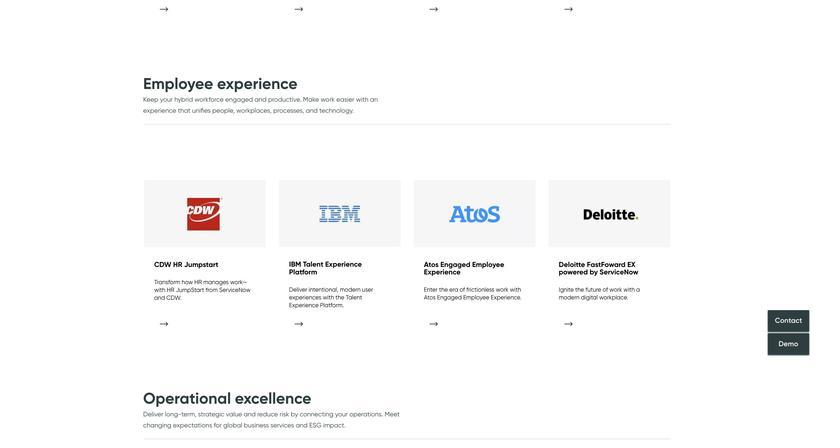 Task type: describe. For each thing, give the bounding box(es) containing it.
term,
[[181, 411, 197, 418]]

ibm talent experience platform
[[289, 260, 362, 277]]

connecting
[[300, 411, 334, 418]]

transform how hr manages work— with hr jumpstart from servicenow and cdw.
[[154, 279, 251, 301]]

contact
[[776, 317, 803, 325]]

enter
[[424, 287, 438, 293]]

powered
[[559, 268, 588, 277]]

deloitte
[[559, 260, 586, 269]]

digital
[[581, 294, 598, 301]]

work—
[[230, 279, 247, 286]]

and inside transform how hr manages work— with hr jumpstart from servicenow and cdw.
[[154, 295, 165, 301]]

atos inside the atos engaged employee experience
[[424, 260, 439, 269]]

people,
[[212, 107, 235, 114]]

how
[[182, 279, 193, 286]]

era
[[450, 287, 459, 293]]

0 vertical spatial experience
[[217, 74, 298, 93]]

experience.
[[491, 294, 522, 301]]

cdw hr jumpstart
[[154, 260, 219, 269]]

strategic
[[198, 411, 225, 418]]

demo link
[[768, 334, 810, 355]]

employee inside the atos engaged employee experience
[[473, 260, 505, 269]]

servicenow inside transform how hr manages work— with hr jumpstart from servicenow and cdw.
[[219, 287, 251, 294]]

cdw
[[154, 260, 171, 269]]

modern inside ignite the future of work with a modern digital workplace.
[[559, 294, 580, 301]]

servicenow inside deloitte fastfoward ex powered by servicenow
[[600, 268, 639, 277]]

keep
[[143, 95, 158, 103]]

future
[[586, 287, 602, 293]]

and left 'esg'
[[296, 422, 308, 429]]

reduce
[[257, 411, 278, 418]]

platform
[[289, 268, 317, 277]]

operational excellence deliver long-term, strategic value and reduce risk by connecting your operations. meet changing expectations for global business services and esg impact.
[[143, 389, 400, 429]]

talent inside deliver intentional, modern user experiences with the talent experience platform.
[[346, 294, 362, 301]]

atos inside enter the era of frictionless work with atos engaged employee experience.
[[424, 294, 436, 301]]

0 vertical spatial hr
[[173, 260, 182, 269]]

esg
[[309, 422, 322, 429]]

meet
[[385, 411, 400, 418]]

employee inside enter the era of frictionless work with atos engaged employee experience.
[[464, 294, 490, 301]]

ignite
[[559, 287, 574, 293]]

frictionless
[[467, 287, 495, 293]]

atos engaged employee experience
[[424, 260, 505, 277]]

transform
[[154, 279, 180, 286]]

operations.
[[350, 411, 383, 418]]

the for powered
[[576, 287, 585, 293]]

talent inside ibm talent experience platform
[[303, 260, 324, 269]]

with for ibm talent experience platform
[[323, 294, 334, 301]]

2 vertical spatial hr
[[167, 287, 175, 294]]

that
[[178, 107, 191, 114]]

long-
[[165, 411, 181, 418]]

by inside deloitte fastfoward ex powered by servicenow
[[590, 268, 598, 277]]

value
[[226, 411, 242, 418]]



Task type: locate. For each thing, give the bounding box(es) containing it.
your inside the employee experience keep your hybrid workforce engaged and productive. make work easier with an experience that unifies people, workplaces, processes, and technology.
[[160, 95, 173, 103]]

of right era on the right bottom of the page
[[460, 287, 465, 293]]

by right "risk"
[[291, 411, 298, 418]]

servicenow up workplace.
[[600, 268, 639, 277]]

the inside ignite the future of work with a modern digital workplace.
[[576, 287, 585, 293]]

employee experience keep your hybrid workforce engaged and productive. make work easier with an experience that unifies people, workplaces, processes, and technology.
[[143, 74, 378, 114]]

0 horizontal spatial of
[[460, 287, 465, 293]]

hr right how
[[194, 279, 202, 286]]

global
[[223, 422, 242, 429]]

the up digital
[[576, 287, 585, 293]]

risk
[[280, 411, 289, 418]]

2 horizontal spatial ibm logo image
[[549, 180, 671, 249]]

hr right 'cdw'
[[173, 260, 182, 269]]

1 horizontal spatial by
[[590, 268, 598, 277]]

work inside the employee experience keep your hybrid workforce engaged and productive. make work easier with an experience that unifies people, workplaces, processes, and technology.
[[321, 95, 335, 103]]

with inside transform how hr manages work— with hr jumpstart from servicenow and cdw.
[[154, 287, 165, 294]]

1 vertical spatial atos
[[424, 294, 436, 301]]

work inside ignite the future of work with a modern digital workplace.
[[610, 287, 623, 293]]

hr up cdw.
[[167, 287, 175, 294]]

and left cdw.
[[154, 295, 165, 301]]

ibm logo image for experience
[[279, 180, 401, 249]]

1 vertical spatial talent
[[346, 294, 362, 301]]

excellence
[[235, 389, 312, 409]]

with inside deliver intentional, modern user experiences with the talent experience platform.
[[323, 294, 334, 301]]

employee inside the employee experience keep your hybrid workforce engaged and productive. make work easier with an experience that unifies people, workplaces, processes, and technology.
[[143, 74, 213, 93]]

employee down frictionless
[[464, 294, 490, 301]]

workforce
[[195, 95, 224, 103]]

technology.
[[320, 107, 354, 114]]

ibm logo image for employee
[[414, 180, 536, 249]]

0 horizontal spatial modern
[[340, 287, 361, 293]]

with up experience.
[[510, 287, 522, 293]]

deliver intentional, modern user experiences with the talent experience platform.
[[289, 287, 373, 309]]

2 horizontal spatial work
[[610, 287, 623, 293]]

1 vertical spatial your
[[335, 411, 348, 418]]

ignite the future of work with a modern digital workplace.
[[559, 287, 640, 301]]

and up business
[[244, 411, 256, 418]]

the
[[439, 287, 448, 293], [576, 287, 585, 293], [336, 294, 345, 301]]

the up platform.
[[336, 294, 345, 301]]

0 horizontal spatial experience
[[143, 107, 176, 114]]

modern inside deliver intentional, modern user experiences with the talent experience platform.
[[340, 287, 361, 293]]

modern
[[340, 287, 361, 293], [559, 294, 580, 301]]

demo
[[779, 340, 799, 349]]

make
[[303, 95, 319, 103]]

1 horizontal spatial modern
[[559, 294, 580, 301]]

engaged
[[225, 95, 253, 103]]

3 ibm logo image from the left
[[549, 180, 671, 249]]

1 vertical spatial employee
[[473, 260, 505, 269]]

employee up hybrid
[[143, 74, 213, 93]]

0 vertical spatial servicenow
[[600, 268, 639, 277]]

a
[[637, 287, 640, 293]]

0 horizontal spatial by
[[291, 411, 298, 418]]

workplaces,
[[237, 107, 272, 114]]

work up technology.
[[321, 95, 335, 103]]

jumpstart
[[176, 287, 204, 294]]

servicenow down the work—
[[219, 287, 251, 294]]

0 horizontal spatial talent
[[303, 260, 324, 269]]

experience inside deliver intentional, modern user experiences with the talent experience platform.
[[289, 302, 319, 309]]

hr
[[173, 260, 182, 269], [194, 279, 202, 286], [167, 287, 175, 294]]

engaged down era on the right bottom of the page
[[437, 294, 462, 301]]

operational
[[143, 389, 231, 409]]

ex
[[628, 260, 636, 269]]

by inside operational excellence deliver long-term, strategic value and reduce risk by connecting your operations. meet changing expectations for global business services and esg impact.
[[291, 411, 298, 418]]

engaged
[[441, 260, 471, 269], [437, 294, 462, 301]]

cdw.
[[166, 295, 182, 301]]

1 horizontal spatial talent
[[346, 294, 362, 301]]

jumpstart
[[184, 260, 219, 269]]

experience
[[217, 74, 298, 93], [143, 107, 176, 114]]

your up 'impact.'
[[335, 411, 348, 418]]

of
[[460, 287, 465, 293], [603, 287, 608, 293]]

your
[[160, 95, 173, 103], [335, 411, 348, 418]]

with left an
[[356, 95, 369, 103]]

experience up engaged
[[217, 74, 298, 93]]

talent down user
[[346, 294, 362, 301]]

ibm
[[289, 260, 301, 269]]

1 horizontal spatial the
[[439, 287, 448, 293]]

1 horizontal spatial work
[[496, 287, 509, 293]]

2 vertical spatial employee
[[464, 294, 490, 301]]

1 horizontal spatial servicenow
[[600, 268, 639, 277]]

1 horizontal spatial of
[[603, 287, 608, 293]]

ibm logo image
[[279, 180, 401, 249], [414, 180, 536, 249], [549, 180, 671, 249]]

modern left user
[[340, 287, 361, 293]]

contact link
[[768, 311, 810, 332]]

0 vertical spatial modern
[[340, 287, 361, 293]]

experience down experiences
[[289, 302, 319, 309]]

by
[[590, 268, 598, 277], [291, 411, 298, 418]]

the inside enter the era of frictionless work with atos engaged employee experience.
[[439, 287, 448, 293]]

0 horizontal spatial your
[[160, 95, 173, 103]]

deloitte fastfoward ex powered by servicenow
[[559, 260, 639, 277]]

2 atos from the top
[[424, 294, 436, 301]]

services
[[271, 422, 294, 429]]

manages
[[204, 279, 229, 286]]

work
[[321, 95, 335, 103], [496, 287, 509, 293], [610, 287, 623, 293]]

employee up frictionless
[[473, 260, 505, 269]]

experience down keep
[[143, 107, 176, 114]]

with left a
[[624, 287, 635, 293]]

1 vertical spatial engaged
[[437, 294, 462, 301]]

cdw logo image
[[144, 180, 266, 249]]

atos
[[424, 260, 439, 269], [424, 294, 436, 301]]

enter the era of frictionless work with atos engaged employee experience.
[[424, 287, 522, 301]]

deliver inside operational excellence deliver long-term, strategic value and reduce risk by connecting your operations. meet changing expectations for global business services and esg impact.
[[143, 411, 163, 418]]

1 ibm logo image from the left
[[279, 180, 401, 249]]

0 horizontal spatial deliver
[[143, 411, 163, 418]]

and
[[255, 95, 267, 103], [306, 107, 318, 114], [154, 295, 165, 301], [244, 411, 256, 418], [296, 422, 308, 429]]

modern down ignite
[[559, 294, 580, 301]]

your inside operational excellence deliver long-term, strategic value and reduce risk by connecting your operations. meet changing expectations for global business services and esg impact.
[[335, 411, 348, 418]]

experience inside ibm talent experience platform
[[325, 260, 362, 269]]

1 horizontal spatial ibm logo image
[[414, 180, 536, 249]]

atos up enter
[[424, 260, 439, 269]]

1 vertical spatial hr
[[194, 279, 202, 286]]

0 horizontal spatial ibm logo image
[[279, 180, 401, 249]]

platform.
[[320, 302, 344, 309]]

1 of from the left
[[460, 287, 465, 293]]

with inside the employee experience keep your hybrid workforce engaged and productive. make work easier with an experience that unifies people, workplaces, processes, and technology.
[[356, 95, 369, 103]]

experience up intentional,
[[325, 260, 362, 269]]

talent right ibm
[[303, 260, 324, 269]]

2 of from the left
[[603, 287, 608, 293]]

for
[[214, 422, 222, 429]]

1 horizontal spatial experience
[[325, 260, 362, 269]]

1 horizontal spatial your
[[335, 411, 348, 418]]

by up future
[[590, 268, 598, 277]]

0 horizontal spatial servicenow
[[219, 287, 251, 294]]

of for experience
[[460, 287, 465, 293]]

employee
[[143, 74, 213, 93], [473, 260, 505, 269], [464, 294, 490, 301]]

productive.
[[268, 95, 302, 103]]

of inside enter the era of frictionless work with atos engaged employee experience.
[[460, 287, 465, 293]]

2 ibm logo image from the left
[[414, 180, 536, 249]]

0 vertical spatial by
[[590, 268, 598, 277]]

ibm logo image for ex
[[549, 180, 671, 249]]

deliver inside deliver intentional, modern user experiences with the talent experience platform.
[[289, 287, 307, 293]]

1 vertical spatial servicenow
[[219, 287, 251, 294]]

servicenow
[[600, 268, 639, 277], [219, 287, 251, 294]]

1 atos from the top
[[424, 260, 439, 269]]

work up workplace.
[[610, 287, 623, 293]]

1 vertical spatial modern
[[559, 294, 580, 301]]

0 vertical spatial atos
[[424, 260, 439, 269]]

hybrid
[[175, 95, 193, 103]]

work up experience.
[[496, 287, 509, 293]]

from
[[206, 287, 218, 294]]

intentional,
[[309, 287, 339, 293]]

the for experience
[[439, 287, 448, 293]]

the inside deliver intentional, modern user experiences with the talent experience platform.
[[336, 294, 345, 301]]

of up workplace.
[[603, 287, 608, 293]]

experience
[[325, 260, 362, 269], [424, 268, 461, 277], [289, 302, 319, 309]]

1 horizontal spatial experience
[[217, 74, 298, 93]]

1 horizontal spatial deliver
[[289, 287, 307, 293]]

deliver up changing
[[143, 411, 163, 418]]

atos down enter
[[424, 294, 436, 301]]

experiences
[[289, 294, 322, 301]]

of inside ignite the future of work with a modern digital workplace.
[[603, 287, 608, 293]]

changing
[[143, 422, 171, 429]]

0 vertical spatial talent
[[303, 260, 324, 269]]

experience inside the atos engaged employee experience
[[424, 268, 461, 277]]

2 horizontal spatial the
[[576, 287, 585, 293]]

expectations
[[173, 422, 212, 429]]

business
[[244, 422, 269, 429]]

an
[[370, 95, 378, 103]]

processes,
[[274, 107, 304, 114]]

with inside ignite the future of work with a modern digital workplace.
[[624, 287, 635, 293]]

and up the workplaces,
[[255, 95, 267, 103]]

engaged inside enter the era of frictionless work with atos engaged employee experience.
[[437, 294, 462, 301]]

with up platform.
[[323, 294, 334, 301]]

2 horizontal spatial experience
[[424, 268, 461, 277]]

0 vertical spatial employee
[[143, 74, 213, 93]]

impact.
[[323, 422, 346, 429]]

deliver
[[289, 287, 307, 293], [143, 411, 163, 418]]

unifies
[[192, 107, 211, 114]]

with inside enter the era of frictionless work with atos engaged employee experience.
[[510, 287, 522, 293]]

1 vertical spatial experience
[[143, 107, 176, 114]]

and down make
[[306, 107, 318, 114]]

the left era on the right bottom of the page
[[439, 287, 448, 293]]

work inside enter the era of frictionless work with atos engaged employee experience.
[[496, 287, 509, 293]]

1 vertical spatial deliver
[[143, 411, 163, 418]]

deliver up experiences
[[289, 287, 307, 293]]

of for powered
[[603, 287, 608, 293]]

with for cdw hr jumpstart
[[154, 287, 165, 294]]

user
[[362, 287, 373, 293]]

0 vertical spatial engaged
[[441, 260, 471, 269]]

talent
[[303, 260, 324, 269], [346, 294, 362, 301]]

engaged up era on the right bottom of the page
[[441, 260, 471, 269]]

with for deloitte fastfoward ex powered by servicenow
[[624, 287, 635, 293]]

fastfoward
[[587, 260, 626, 269]]

experience up era on the right bottom of the page
[[424, 268, 461, 277]]

1 vertical spatial by
[[291, 411, 298, 418]]

0 horizontal spatial work
[[321, 95, 335, 103]]

0 horizontal spatial the
[[336, 294, 345, 301]]

0 vertical spatial your
[[160, 95, 173, 103]]

0 vertical spatial deliver
[[289, 287, 307, 293]]

0 horizontal spatial experience
[[289, 302, 319, 309]]

with down "transform"
[[154, 287, 165, 294]]

your right keep
[[160, 95, 173, 103]]

easier
[[337, 95, 355, 103]]

workplace.
[[600, 294, 629, 301]]

with
[[356, 95, 369, 103], [510, 287, 522, 293], [624, 287, 635, 293], [154, 287, 165, 294], [323, 294, 334, 301]]

engaged inside the atos engaged employee experience
[[441, 260, 471, 269]]



Task type: vqa. For each thing, say whether or not it's contained in the screenshot.


